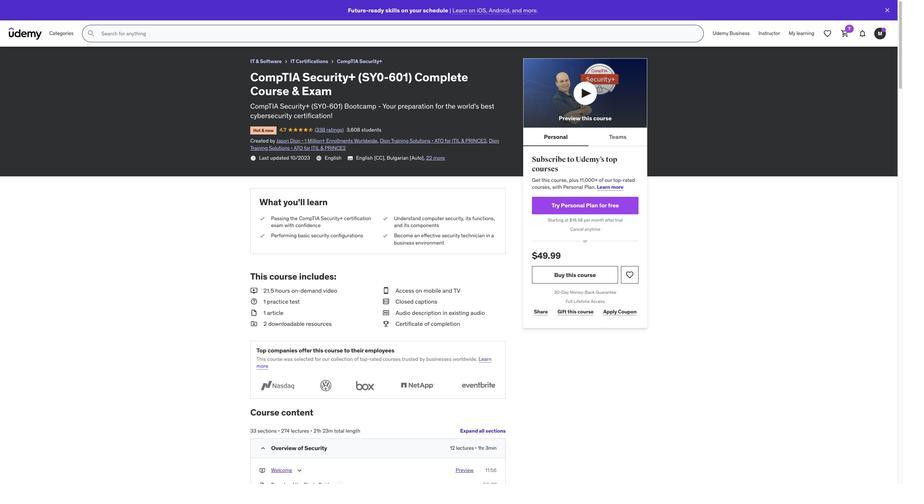 Task type: describe. For each thing, give the bounding box(es) containing it.
an
[[415, 233, 420, 239]]

computer
[[422, 215, 444, 222]]

share
[[534, 309, 548, 316]]

0 horizontal spatial new
[[21, 14, 29, 19]]

personal inside button
[[544, 133, 568, 140]]

hours
[[276, 287, 290, 295]]

course up hours at the left bottom of page
[[270, 271, 297, 283]]

1 vertical spatial lectures
[[456, 445, 474, 452]]

33 sections • 274 lectures • 21h 23m total length
[[251, 428, 361, 435]]

prince2 inside dion training solutions • ato for itil & prince2
[[325, 145, 346, 151]]

try personal plan for free link
[[532, 197, 639, 215]]

trial
[[616, 218, 623, 223]]

0 horizontal spatial its
[[404, 223, 410, 229]]

demand
[[301, 287, 322, 295]]

nasdaq image
[[257, 379, 299, 393]]

preview for preview this course
[[559, 115, 581, 122]]

this for this course was selected for our collection of top-rated courses trusted by businesses worldwide.
[[257, 356, 266, 363]]

& inside dion training solutions • ato for itil & prince2
[[321, 145, 324, 151]]

share button
[[532, 305, 550, 320]]

employees
[[365, 347, 395, 355]]

0 horizontal spatial hot & new
[[9, 14, 29, 19]]

with inside passing the comptia security+ certification exam with confidence
[[285, 223, 294, 229]]

1 vertical spatial hot & new
[[253, 128, 274, 133]]

effective
[[421, 233, 441, 239]]

21.5 hours on-demand video
[[264, 287, 338, 295]]

instructor link
[[755, 25, 785, 42]]

0 vertical spatial learn
[[453, 6, 468, 14]]

xsmall image for last updated 10/2023
[[251, 156, 256, 162]]

description
[[412, 310, 442, 317]]

1 vertical spatial ratings)
[[327, 127, 344, 133]]

full
[[566, 299, 573, 305]]

apply
[[604, 309, 618, 316]]

courses inside subscribe to udemy's top courses
[[532, 165, 559, 174]]

course up teams
[[594, 115, 612, 122]]

overview of security
[[271, 445, 327, 452]]

2 horizontal spatial and
[[513, 6, 522, 14]]

course down lifetime in the right bottom of the page
[[578, 309, 594, 316]]

itil inside dion training solutions • ato for itil & prince2
[[312, 145, 320, 151]]

certification!
[[294, 111, 333, 120]]

1 horizontal spatial itil
[[452, 138, 460, 144]]

show lecture description image
[[296, 468, 303, 475]]

0 horizontal spatial hot
[[9, 14, 16, 19]]

at
[[565, 218, 569, 223]]

0 horizontal spatial in
[[443, 310, 448, 317]]

guarantee
[[596, 290, 617, 295]]

offer
[[299, 347, 312, 355]]

for left free
[[600, 202, 607, 209]]

this for get
[[542, 177, 550, 184]]

10/2023
[[291, 155, 310, 162]]

1 vertical spatial 601)
[[330, 102, 343, 111]]

categories
[[49, 30, 74, 37]]

xsmall image for understand computer security, its functions, and its components
[[383, 215, 389, 223]]

it for it certifications
[[291, 58, 295, 65]]

companies
[[268, 347, 298, 355]]

course up collection
[[325, 347, 343, 355]]

2 horizontal spatial on
[[469, 6, 476, 14]]

ato inside dion training solutions • ato for itil & prince2
[[294, 145, 303, 151]]

[cc], bulgarian
[[374, 155, 409, 162]]

0 vertical spatial prince2
[[466, 138, 487, 144]]

1 horizontal spatial new
[[265, 128, 274, 133]]

your
[[410, 6, 422, 14]]

security+ down certifications
[[303, 70, 356, 85]]

submit search image
[[87, 29, 96, 38]]

coupon
[[619, 309, 637, 316]]

course,
[[552, 177, 568, 184]]

buy this course button
[[532, 267, 619, 284]]

1 horizontal spatial (338
[[315, 127, 326, 133]]

the inside comptia security+ (sy0-601) complete course & exam comptia security+ (sy0-601) bootcamp - your preparation for the world's best cybersecurity certification!
[[446, 102, 456, 111]]

0 vertical spatial 4.7
[[35, 13, 42, 19]]

volkswagen image
[[318, 379, 334, 393]]

1 vertical spatial (338 ratings)
[[315, 127, 344, 133]]

0 horizontal spatial 3,608
[[82, 13, 96, 19]]

course inside comptia security+ (sy0-601) complete course & exam comptia security+ (sy0-601) bootcamp - your preparation for the world's best cybersecurity certification!
[[251, 84, 289, 99]]

downloadable
[[268, 321, 305, 328]]

comptia up cybersecurity
[[251, 102, 278, 111]]

12 lectures • 1hr 3min
[[450, 445, 497, 452]]

small image for certificate of completion
[[383, 320, 390, 328]]

personal inside get this course, plus 11,000+ of our top-rated courses, with personal plan.
[[564, 184, 584, 191]]

11:56
[[486, 468, 497, 474]]

my learning link
[[785, 25, 820, 42]]

of down the their at the left of the page
[[355, 356, 359, 363]]

1 vertical spatial hot
[[253, 128, 261, 133]]

preparation
[[398, 102, 434, 111]]

0 horizontal spatial top-
[[360, 356, 370, 363]]

after
[[606, 218, 615, 223]]

certifications
[[296, 58, 328, 65]]

preview for preview
[[456, 468, 474, 474]]

security+ up comptia security+ (sy0-601) complete course & exam comptia security+ (sy0-601) bootcamp - your preparation for the world's best cybersecurity certification!
[[360, 58, 383, 65]]

security+ inside passing the comptia security+ certification exam with confidence
[[321, 215, 343, 222]]

video
[[323, 287, 338, 295]]

30-day money-back guarantee full lifetime access
[[555, 290, 617, 305]]

collection
[[331, 356, 353, 363]]

existing
[[449, 310, 470, 317]]

0 horizontal spatial sections
[[258, 428, 277, 435]]

& up created
[[262, 128, 264, 133]]

0 horizontal spatial access
[[396, 287, 415, 295]]

more inside learn more
[[257, 363, 269, 370]]

test
[[290, 298, 300, 306]]

become
[[394, 233, 413, 239]]

audio description in existing audio
[[396, 310, 485, 317]]

0 vertical spatial 1
[[305, 138, 307, 144]]

cybersecurity
[[251, 111, 292, 120]]

box image
[[353, 379, 378, 393]]

1 dion from the left
[[290, 138, 301, 144]]

security inside become an effective security technician in a business environment
[[442, 233, 460, 239]]

• left 21h 23m at the left of the page
[[311, 428, 313, 435]]

small image for 1 article
[[251, 309, 258, 317]]

0 horizontal spatial rated
[[370, 356, 382, 363]]

security+ up certification!
[[280, 102, 310, 111]]

udemy image
[[9, 27, 42, 40]]

xsmall image right certifications
[[330, 59, 336, 65]]

exam
[[271, 223, 284, 229]]

certification
[[344, 215, 372, 222]]

enrollments
[[326, 138, 353, 144]]

this course includes:
[[251, 271, 337, 283]]

content
[[281, 408, 314, 419]]

our inside get this course, plus 11,000+ of our top-rated courses, with personal plan.
[[605, 177, 613, 184]]

& inside 'link'
[[256, 58, 259, 65]]

passing the comptia security+ certification exam with confidence
[[271, 215, 372, 229]]

more right the 22
[[434, 155, 445, 162]]

1 horizontal spatial ato
[[435, 138, 444, 144]]

7 link
[[837, 25, 855, 42]]

top companies offer this course to their employees
[[257, 347, 395, 355]]

more right android, at right top
[[524, 6, 537, 14]]

course down the companies
[[267, 356, 283, 363]]

0 vertical spatial lectures
[[291, 428, 309, 435]]

show lecture description image
[[336, 482, 343, 485]]

2 vertical spatial and
[[443, 287, 453, 295]]

learning
[[797, 30, 815, 37]]

• left "1hr"
[[475, 445, 477, 452]]

android,
[[489, 6, 511, 14]]

sections inside expand all sections dropdown button
[[486, 428, 506, 435]]

apply coupon button
[[602, 305, 639, 320]]

1 article
[[264, 310, 284, 317]]

22
[[426, 155, 432, 162]]

it for it & software
[[251, 58, 255, 65]]

• up the 22
[[432, 138, 434, 144]]

includes:
[[299, 271, 337, 283]]

$49.99
[[532, 251, 561, 262]]

for inside comptia security+ (sy0-601) complete course & exam comptia security+ (sy0-601) bootcamp - your preparation for the world's best cybersecurity certification!
[[436, 102, 444, 111]]

plus
[[570, 177, 579, 184]]

it & software link
[[251, 57, 282, 66]]

$16.58
[[570, 218, 583, 223]]

get
[[532, 177, 541, 184]]

2 dion training solutions • ato for itil & prince2 link from the left
[[380, 138, 487, 144]]

1 for 1 article
[[264, 310, 266, 317]]

1 horizontal spatial 3,608
[[347, 127, 361, 133]]

1 horizontal spatial its
[[466, 215, 472, 222]]

become an effective security technician in a business environment
[[394, 233, 494, 246]]

learn more link for top companies offer this course to their employees
[[257, 356, 492, 370]]

0 horizontal spatial students
[[97, 13, 117, 19]]

courses,
[[532, 184, 552, 191]]

30-
[[555, 290, 562, 295]]

11,000+
[[580, 177, 598, 184]]

course language image
[[316, 156, 322, 162]]

1hr
[[478, 445, 485, 452]]

1 horizontal spatial training
[[391, 138, 409, 144]]

apply coupon
[[604, 309, 637, 316]]

back
[[585, 290, 595, 295]]

close image
[[885, 7, 892, 14]]

subscribe to udemy's top courses
[[532, 155, 618, 174]]

small image for audio description in existing audio
[[383, 309, 390, 317]]

1 vertical spatial 3,608 students
[[347, 127, 382, 133]]

0 horizontal spatial to
[[344, 347, 350, 355]]

of inside get this course, plus 11,000+ of our top-rated courses, with personal plan.
[[600, 177, 604, 184]]

& down world's
[[462, 138, 465, 144]]

course content
[[251, 408, 314, 419]]

0 horizontal spatial by
[[270, 138, 275, 144]]

& inside comptia security+ (sy0-601) complete course & exam comptia security+ (sy0-601) bootcamp - your preparation for the world's best cybersecurity certification!
[[292, 84, 299, 99]]

of down description
[[425, 321, 430, 328]]

my
[[789, 30, 796, 37]]

of left the security
[[298, 445, 303, 452]]

1 horizontal spatial on
[[416, 287, 422, 295]]

this right offer
[[313, 347, 324, 355]]

• left 274
[[278, 428, 280, 435]]

on-
[[292, 287, 301, 295]]

0 horizontal spatial ,
[[378, 138, 379, 144]]

comptia down software
[[251, 70, 300, 85]]

this for buy
[[566, 272, 577, 279]]



Task type: locate. For each thing, give the bounding box(es) containing it.
1 vertical spatial with
[[285, 223, 294, 229]]

audio
[[396, 310, 411, 317]]

ato
[[435, 138, 444, 144], [294, 145, 303, 151]]

access inside 30-day money-back guarantee full lifetime access
[[591, 299, 605, 305]]

access up closed
[[396, 287, 415, 295]]

hot up created
[[253, 128, 261, 133]]

with inside get this course, plus 11,000+ of our top-rated courses, with personal plan.
[[553, 184, 563, 191]]

hot up udemy "image"
[[9, 14, 16, 19]]

preview inside button
[[559, 115, 581, 122]]

created
[[251, 138, 269, 144]]

1 vertical spatial ato
[[294, 145, 303, 151]]

courses down "subscribe"
[[532, 165, 559, 174]]

0 vertical spatial (sy0-
[[358, 70, 389, 85]]

worldwide.
[[453, 356, 478, 363]]

0 horizontal spatial solutions
[[269, 145, 290, 151]]

plan
[[586, 202, 599, 209]]

small image left 1 article
[[251, 309, 258, 317]]

ratings)
[[62, 13, 80, 19], [327, 127, 344, 133]]

0 vertical spatial top-
[[614, 177, 624, 184]]

for inside dion training solutions • ato for itil & prince2
[[304, 145, 310, 151]]

learn more for subscribe to udemy's top courses
[[597, 184, 624, 191]]

1 horizontal spatial to
[[568, 155, 575, 164]]

3,608 students up "submit search" image
[[82, 13, 117, 19]]

1 vertical spatial itil
[[312, 145, 320, 151]]

1 vertical spatial 3,608
[[347, 127, 361, 133]]

2 course from the top
[[251, 408, 280, 419]]

0 vertical spatial 3,608 students
[[82, 13, 117, 19]]

1 english from the left
[[325, 155, 342, 162]]

for down million+
[[304, 145, 310, 151]]

security down passing the comptia security+ certification exam with confidence
[[311, 233, 330, 239]]

to inside subscribe to udemy's top courses
[[568, 155, 575, 164]]

solutions up the [auto]
[[410, 138, 431, 144]]

0 horizontal spatial it
[[251, 58, 255, 65]]

1 it from the left
[[251, 58, 255, 65]]

you have alerts image
[[882, 28, 887, 32]]

1 vertical spatial learn more link
[[257, 356, 492, 370]]

3,608 students up worldwide at left top
[[347, 127, 382, 133]]

& down jason dion • 1 million+ enrollments worldwide link
[[321, 145, 324, 151]]

dion right jason on the left top of page
[[290, 138, 301, 144]]

ratings) up enrollments
[[327, 127, 344, 133]]

day
[[562, 290, 569, 295]]

• left million+
[[302, 138, 304, 144]]

0 vertical spatial this
[[251, 271, 268, 283]]

comptia security+ link
[[337, 57, 383, 66]]

0 horizontal spatial english
[[325, 155, 342, 162]]

wishlist image
[[824, 29, 833, 38], [626, 271, 635, 280]]

ios,
[[477, 6, 488, 14]]

udemy business link
[[709, 25, 755, 42]]

comptia up the confidence on the left top of the page
[[299, 215, 320, 222]]

it left software
[[251, 58, 255, 65]]

0 horizontal spatial ratings)
[[62, 13, 80, 19]]

& up udemy "image"
[[17, 14, 20, 19]]

itil
[[452, 138, 460, 144], [312, 145, 320, 151]]

small image for closed captions
[[383, 298, 390, 306]]

closed captions image
[[348, 156, 353, 161]]

4.7 up udemy "image"
[[35, 13, 42, 19]]

33
[[251, 428, 257, 435]]

0 vertical spatial new
[[21, 14, 29, 19]]

1 left million+
[[305, 138, 307, 144]]

0 horizontal spatial (338
[[51, 13, 61, 19]]

starting
[[548, 218, 564, 223]]

learn for subscribe to udemy's top courses
[[597, 184, 611, 191]]

ready
[[369, 6, 384, 14]]

1 vertical spatial personal
[[564, 184, 584, 191]]

on left your
[[401, 6, 409, 14]]

& left exam
[[292, 84, 299, 99]]

1 down '21.5'
[[264, 298, 266, 306]]

(sy0- up certification!
[[312, 102, 330, 111]]

access
[[396, 287, 415, 295], [591, 299, 605, 305]]

and up become
[[394, 223, 403, 229]]

0 vertical spatial and
[[513, 6, 522, 14]]

learn right |
[[453, 6, 468, 14]]

the inside passing the comptia security+ certification exam with confidence
[[290, 215, 298, 222]]

for up 22 more button
[[445, 138, 451, 144]]

confidence
[[296, 223, 321, 229]]

1 horizontal spatial students
[[362, 127, 382, 133]]

1 horizontal spatial the
[[446, 102, 456, 111]]

the left world's
[[446, 102, 456, 111]]

small image left practice
[[251, 298, 258, 306]]

0 vertical spatial 601)
[[389, 70, 412, 85]]

learn for top companies offer this course to their employees
[[479, 356, 492, 363]]

preview this course button
[[524, 58, 648, 128]]

0 vertical spatial solutions
[[410, 138, 431, 144]]

our down top companies offer this course to their employees
[[322, 356, 330, 363]]

more
[[524, 6, 537, 14], [434, 155, 445, 162], [612, 184, 624, 191], [257, 363, 269, 370]]

•
[[302, 138, 304, 144], [432, 138, 434, 144], [291, 145, 293, 151], [278, 428, 280, 435], [311, 428, 313, 435], [475, 445, 477, 452]]

worldwide
[[354, 138, 378, 144]]

and right android, at right top
[[513, 6, 522, 14]]

course
[[251, 84, 289, 99], [251, 408, 280, 419]]

last updated 10/2023
[[259, 155, 310, 162]]

learn more link for subscribe to udemy's top courses
[[597, 184, 624, 191]]

on
[[401, 6, 409, 14], [469, 6, 476, 14], [416, 287, 422, 295]]

english for english [cc], bulgarian [auto] , 22 more
[[356, 155, 373, 162]]

this course was selected for our collection of top-rated courses trusted by businesses worldwide.
[[257, 356, 478, 363]]

for down top companies offer this course to their employees
[[315, 356, 321, 363]]

certificate of completion
[[396, 321, 460, 328]]

0 horizontal spatial (338 ratings)
[[51, 13, 80, 19]]

the right passing
[[290, 215, 298, 222]]

solutions inside dion training solutions • ato for itil & prince2
[[269, 145, 290, 151]]

learn more for top companies offer this course to their employees
[[257, 356, 492, 370]]

the
[[446, 102, 456, 111], [290, 215, 298, 222]]

1 vertical spatial wishlist image
[[626, 271, 635, 280]]

trusted
[[402, 356, 419, 363]]

business
[[730, 30, 750, 37]]

audio
[[471, 310, 485, 317]]

performing basic security configurations
[[271, 233, 364, 239]]

3min
[[486, 445, 497, 452]]

comptia security+
[[337, 58, 383, 65]]

small image for access on mobile and tv
[[383, 287, 390, 295]]

1 horizontal spatial ,
[[424, 155, 425, 162]]

personal up $16.58
[[561, 202, 585, 209]]

this for preview
[[582, 115, 593, 122]]

and left the 'tv'
[[443, 287, 453, 295]]

to up collection
[[344, 347, 350, 355]]

1 dion training solutions • ato for itil & prince2 link from the left
[[251, 138, 500, 151]]

article
[[267, 310, 284, 317]]

course up back
[[578, 272, 596, 279]]

0 vertical spatial hot
[[9, 14, 16, 19]]

environment
[[416, 240, 445, 246]]

2 vertical spatial learn
[[479, 356, 492, 363]]

configurations
[[331, 233, 364, 239]]

xsmall image left welcome
[[260, 468, 266, 475]]

2 it from the left
[[291, 58, 295, 65]]

2 horizontal spatial dion
[[489, 138, 500, 144]]

1 vertical spatial by
[[420, 356, 425, 363]]

security
[[305, 445, 327, 452]]

601) down exam
[[330, 102, 343, 111]]

, up [cc], bulgarian
[[378, 138, 379, 144]]

xsmall image left understand
[[383, 215, 389, 223]]

2 vertical spatial personal
[[561, 202, 585, 209]]

small image
[[251, 287, 258, 295], [251, 298, 258, 306], [251, 309, 258, 317], [383, 309, 390, 317], [251, 320, 258, 328]]

anytime
[[585, 227, 601, 232]]

learn more
[[597, 184, 624, 191], [257, 356, 492, 370]]

basic
[[298, 233, 310, 239]]

performing
[[271, 233, 297, 239]]

this for gift
[[568, 309, 577, 316]]

1 vertical spatial new
[[265, 128, 274, 133]]

1 horizontal spatial top-
[[614, 177, 624, 184]]

0 horizontal spatial dion
[[290, 138, 301, 144]]

small image for 2 downloadable resources
[[251, 320, 258, 328]]

hot & new up created
[[253, 128, 274, 133]]

xsmall image for become an effective security technician in a business environment
[[383, 233, 389, 240]]

1 horizontal spatial learn more link
[[597, 184, 624, 191]]

0 horizontal spatial our
[[322, 356, 330, 363]]

components
[[411, 223, 439, 229]]

by left jason on the left top of page
[[270, 138, 275, 144]]

m link
[[872, 25, 890, 42]]

subscribe
[[532, 155, 566, 164]]

0 horizontal spatial training
[[251, 145, 268, 151]]

0 vertical spatial wishlist image
[[824, 29, 833, 38]]

0 vertical spatial (338 ratings)
[[51, 13, 80, 19]]

small image left audio
[[383, 309, 390, 317]]

a
[[492, 233, 494, 239]]

1 horizontal spatial access
[[591, 299, 605, 305]]

with
[[553, 184, 563, 191], [285, 223, 294, 229]]

1 vertical spatial solutions
[[269, 145, 290, 151]]

for right "preparation"
[[436, 102, 444, 111]]

resources
[[306, 321, 332, 328]]

this down 'top'
[[257, 356, 266, 363]]

1 vertical spatial top-
[[360, 356, 370, 363]]

in inside become an effective security technician in a business environment
[[486, 233, 491, 239]]

created by jason dion • 1 million+ enrollments worldwide , dion training solutions • ato for itil & prince2 ,
[[251, 138, 489, 144]]

xsmall image left 'last'
[[251, 156, 256, 162]]

businesses
[[427, 356, 452, 363]]

Search for anything text field
[[100, 27, 695, 40]]

shopping cart with 7 items image
[[841, 29, 850, 38]]

1 vertical spatial (338
[[315, 127, 326, 133]]

this inside get this course, plus 11,000+ of our top-rated courses, with personal plan.
[[542, 177, 550, 184]]

1 security from the left
[[311, 233, 330, 239]]

this up teams "button"
[[582, 115, 593, 122]]

functions,
[[473, 215, 495, 222]]

month
[[592, 218, 605, 223]]

with down course,
[[553, 184, 563, 191]]

learn on ios, android, and more link
[[453, 6, 537, 14]]

1 horizontal spatial sections
[[486, 428, 506, 435]]

3 dion from the left
[[489, 138, 500, 144]]

courses down employees on the left bottom
[[383, 356, 401, 363]]

, left the 22
[[424, 155, 425, 162]]

0 horizontal spatial on
[[401, 6, 409, 14]]

1 horizontal spatial rated
[[624, 177, 636, 184]]

more up free
[[612, 184, 624, 191]]

in
[[486, 233, 491, 239], [443, 310, 448, 317]]

0 vertical spatial rated
[[624, 177, 636, 184]]

this up '21.5'
[[251, 271, 268, 283]]

2 downloadable resources
[[264, 321, 332, 328]]

hot & new up udemy "image"
[[9, 14, 29, 19]]

rated inside get this course, plus 11,000+ of our top-rated courses, with personal plan.
[[624, 177, 636, 184]]

and inside understand computer security, its functions, and its components
[[394, 223, 403, 229]]

lectures right 12
[[456, 445, 474, 452]]

top- inside get this course, plus 11,000+ of our top-rated courses, with personal plan.
[[614, 177, 624, 184]]

0 vertical spatial learn more link
[[597, 184, 624, 191]]

1 horizontal spatial learn more
[[597, 184, 624, 191]]

categories button
[[45, 25, 78, 42]]

small image for 21.5 hours on-demand video
[[251, 287, 258, 295]]

get this course, plus 11,000+ of our top-rated courses, with personal plan.
[[532, 177, 636, 191]]

xsmall image left become
[[383, 233, 389, 240]]

0 vertical spatial the
[[446, 102, 456, 111]]

course up cybersecurity
[[251, 84, 289, 99]]

learn more down employees on the left bottom
[[257, 356, 492, 370]]

this up courses,
[[542, 177, 550, 184]]

2 dion from the left
[[380, 138, 390, 144]]

more down 'top'
[[257, 363, 269, 370]]

gift
[[558, 309, 567, 316]]

in left the 'a'
[[486, 233, 491, 239]]

0 vertical spatial ratings)
[[62, 13, 80, 19]]

hot & new
[[9, 14, 29, 19], [253, 128, 274, 133]]

1 horizontal spatial 4.7
[[280, 127, 287, 133]]

eventbrite image
[[458, 379, 500, 393]]

total
[[334, 428, 345, 435]]

its right security,
[[466, 215, 472, 222]]

netapp image
[[397, 379, 439, 393]]

xsmall image
[[283, 59, 289, 65], [260, 215, 266, 223], [260, 233, 266, 240], [260, 482, 266, 485]]

small image
[[383, 287, 390, 295], [383, 298, 390, 306], [383, 320, 390, 328], [260, 445, 267, 453]]

security+
[[360, 58, 383, 65], [303, 70, 356, 85], [280, 102, 310, 111], [321, 215, 343, 222]]

1 horizontal spatial in
[[486, 233, 491, 239]]

21.5
[[264, 287, 274, 295]]

• inside dion training solutions • ato for itil & prince2
[[291, 145, 293, 151]]

its down understand
[[404, 223, 410, 229]]

0 horizontal spatial with
[[285, 223, 294, 229]]

12
[[450, 445, 455, 452]]

2 horizontal spatial learn
[[597, 184, 611, 191]]

comptia inside passing the comptia security+ certification exam with confidence
[[299, 215, 320, 222]]

(338 ratings) up categories
[[51, 13, 80, 19]]

its
[[466, 215, 472, 222], [404, 223, 410, 229]]

teams button
[[589, 128, 648, 146]]

0 vertical spatial hot & new
[[9, 14, 29, 19]]

0 horizontal spatial learn more
[[257, 356, 492, 370]]

prince2
[[466, 138, 487, 144], [325, 145, 346, 151]]

this for this course includes:
[[251, 271, 268, 283]]

security,
[[446, 215, 465, 222]]

software
[[260, 58, 282, 65]]

dion down best
[[489, 138, 500, 144]]

1 horizontal spatial security
[[442, 233, 460, 239]]

skills
[[386, 6, 400, 14]]

top- down top
[[614, 177, 624, 184]]

small image for 1 practice test
[[251, 298, 258, 306]]

1 horizontal spatial courses
[[532, 165, 559, 174]]

1 horizontal spatial and
[[443, 287, 453, 295]]

courses
[[532, 165, 559, 174], [383, 356, 401, 363]]

1 practice test
[[264, 298, 300, 306]]

1
[[305, 138, 307, 144], [264, 298, 266, 306], [264, 310, 266, 317]]

274
[[281, 428, 290, 435]]

1 for 1 practice test
[[264, 298, 266, 306]]

xsmall image
[[330, 59, 336, 65], [251, 156, 256, 162], [383, 215, 389, 223], [383, 233, 389, 240], [260, 468, 266, 475]]

(sy0-
[[358, 70, 389, 85], [312, 102, 330, 111]]

security+ down learn
[[321, 215, 343, 222]]

m
[[879, 30, 883, 37]]

access on mobile and tv
[[396, 287, 461, 295]]

1 vertical spatial courses
[[383, 356, 401, 363]]

teams
[[610, 133, 627, 140]]

2 horizontal spatial ,
[[487, 138, 488, 144]]

tab list containing personal
[[524, 128, 648, 147]]

learn right plan.
[[597, 184, 611, 191]]

it inside 'link'
[[251, 58, 255, 65]]

access down back
[[591, 299, 605, 305]]

601)
[[389, 70, 412, 85], [330, 102, 343, 111]]

cancel
[[571, 227, 584, 232]]

this right gift
[[568, 309, 577, 316]]

top
[[257, 347, 267, 355]]

1 vertical spatial 4.7
[[280, 127, 287, 133]]

1 vertical spatial training
[[251, 145, 268, 151]]

0 vertical spatial itil
[[452, 138, 460, 144]]

new up udemy "image"
[[21, 14, 29, 19]]

training up english [cc], bulgarian [auto] , 22 more
[[391, 138, 409, 144]]

in up completion
[[443, 310, 448, 317]]

this
[[251, 271, 268, 283], [257, 356, 266, 363]]

0 vertical spatial access
[[396, 287, 415, 295]]

comptia right certifications
[[337, 58, 359, 65]]

1 vertical spatial and
[[394, 223, 403, 229]]

learn
[[307, 197, 328, 208]]

1 horizontal spatial 601)
[[389, 70, 412, 85]]

english right closed captions 'image'
[[356, 155, 373, 162]]

tv
[[454, 287, 461, 295]]

1 vertical spatial the
[[290, 215, 298, 222]]

last
[[259, 155, 269, 162]]

(338 up million+
[[315, 127, 326, 133]]

1 vertical spatial prince2
[[325, 145, 346, 151]]

2 security from the left
[[442, 233, 460, 239]]

1 horizontal spatial (sy0-
[[358, 70, 389, 85]]

2
[[264, 321, 267, 328]]

(338 ratings) up jason dion • 1 million+ enrollments worldwide link
[[315, 127, 344, 133]]

1 vertical spatial students
[[362, 127, 382, 133]]

1 vertical spatial in
[[443, 310, 448, 317]]

with up performing
[[285, 223, 294, 229]]

0 horizontal spatial courses
[[383, 356, 401, 363]]

2 english from the left
[[356, 155, 373, 162]]

0 vertical spatial training
[[391, 138, 409, 144]]

dion inside dion training solutions • ato for itil & prince2
[[489, 138, 500, 144]]

expand all sections
[[461, 428, 506, 435]]

you'll
[[284, 197, 305, 208]]

sections right all
[[486, 428, 506, 435]]

3,608 students
[[82, 13, 117, 19], [347, 127, 382, 133]]

0 horizontal spatial wishlist image
[[626, 271, 635, 280]]

this right buy
[[566, 272, 577, 279]]

english for english
[[325, 155, 342, 162]]

0 horizontal spatial ato
[[294, 145, 303, 151]]

completion
[[431, 321, 460, 328]]

1 course from the top
[[251, 84, 289, 99]]

buy this course
[[555, 272, 596, 279]]

1 vertical spatial learn
[[597, 184, 611, 191]]

1 horizontal spatial dion
[[380, 138, 390, 144]]

training inside dion training solutions • ato for itil & prince2
[[251, 145, 268, 151]]

|
[[450, 6, 452, 14]]

prince2 down enrollments
[[325, 145, 346, 151]]

ato up 22 more button
[[435, 138, 444, 144]]

training down created
[[251, 145, 268, 151]]

& left software
[[256, 58, 259, 65]]

ratings) up categories
[[62, 13, 80, 19]]

1 horizontal spatial lectures
[[456, 445, 474, 452]]

updated
[[270, 155, 289, 162]]

security down understand computer security, its functions, and its components
[[442, 233, 460, 239]]

notifications image
[[859, 29, 868, 38]]

0 horizontal spatial 3,608 students
[[82, 13, 117, 19]]

1 horizontal spatial by
[[420, 356, 425, 363]]

tab list
[[524, 128, 648, 147]]

0 horizontal spatial (sy0-
[[312, 102, 330, 111]]

our right 11,000+
[[605, 177, 613, 184]]



Task type: vqa. For each thing, say whether or not it's contained in the screenshot.
rightmost Solutions
yes



